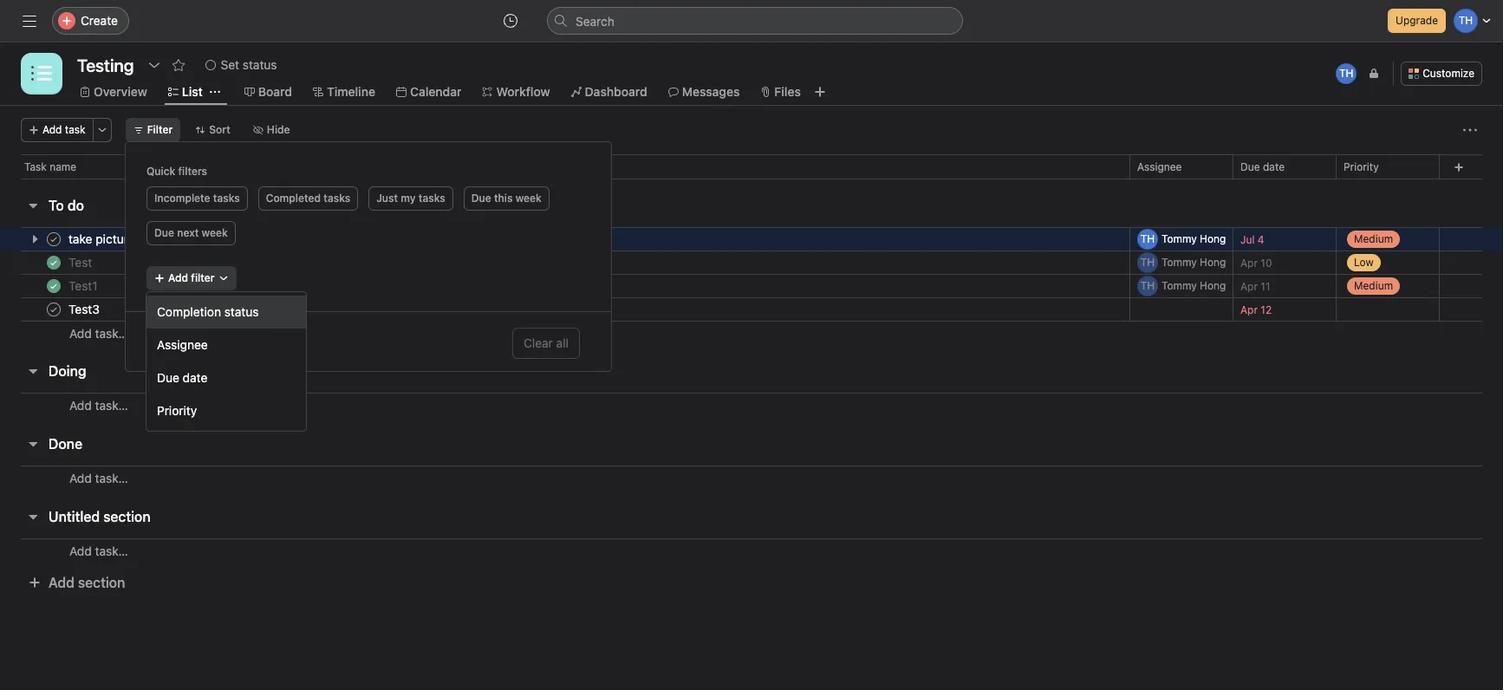 Task type: locate. For each thing, give the bounding box(es) containing it.
completed image right expand subtask list for the task take pictures
[[43, 229, 64, 250]]

4 collapse task list for this section image from the top
[[26, 510, 40, 524]]

add up add section button
[[69, 544, 92, 559]]

status right completion
[[224, 304, 259, 319]]

1 vertical spatial tommy hong
[[1162, 256, 1227, 269]]

2 hong from the top
[[1200, 256, 1227, 269]]

medium button
[[1337, 224, 1440, 255]]

section inside button
[[78, 575, 125, 591]]

1 horizontal spatial tasks
[[324, 192, 351, 205]]

th
[[1340, 67, 1354, 80], [1141, 256, 1156, 269], [1141, 279, 1156, 292]]

collapse task list for this section image left the 'doing'
[[26, 364, 40, 378]]

done
[[49, 436, 82, 452]]

2 vertical spatial tommy
[[1162, 279, 1198, 292]]

completed image inside take pictures cell
[[43, 229, 64, 250]]

tasks for completed tasks
[[324, 192, 351, 205]]

2 apr from the top
[[1241, 280, 1259, 293]]

due left this
[[472, 192, 492, 205]]

show options image
[[1416, 162, 1426, 172]]

Completed checkbox
[[43, 276, 64, 297], [43, 299, 64, 320]]

1 tommy from the top
[[1162, 232, 1198, 245]]

add task… button down test3 text field
[[69, 324, 128, 343]]

3 collapse task list for this section image from the top
[[26, 437, 40, 451]]

2 vertical spatial completed image
[[43, 299, 64, 320]]

upgrade
[[1397, 14, 1439, 27]]

my
[[401, 192, 416, 205]]

due left next
[[154, 226, 174, 239]]

list image
[[31, 63, 52, 84]]

1 vertical spatial priority
[[157, 403, 197, 418]]

completed checkbox down completed image
[[43, 276, 64, 297]]

completed image left test3 text field
[[43, 299, 64, 320]]

3 add task… row from the top
[[0, 466, 1504, 499]]

1 horizontal spatial week
[[516, 192, 542, 205]]

expand subtask list for the task take pictures image
[[28, 232, 42, 246]]

add down test3 text field
[[69, 326, 92, 340]]

1 horizontal spatial due date
[[1241, 160, 1285, 173]]

task
[[24, 160, 47, 173]]

add task… button inside header to do 'tree grid'
[[69, 324, 128, 343]]

collapse task list for this section image left to
[[26, 199, 40, 213]]

tasks right completed
[[324, 192, 351, 205]]

row
[[0, 154, 1504, 186], [21, 178, 1483, 180], [0, 224, 1504, 255], [0, 247, 1504, 278], [0, 271, 1504, 302]]

doing button
[[49, 356, 86, 387]]

completed checkbox right expand subtask list for the task take pictures
[[43, 229, 64, 250]]

completed image inside test1 cell
[[43, 276, 64, 297]]

completed image
[[43, 229, 64, 250], [43, 276, 64, 297], [43, 299, 64, 320]]

0 vertical spatial priority
[[1344, 160, 1380, 173]]

collapse task list for this section image left done "button"
[[26, 437, 40, 451]]

3 task… from the top
[[95, 471, 128, 486]]

task name
[[24, 160, 76, 173]]

1 tommy hong from the top
[[1162, 232, 1227, 245]]

th inside button
[[1340, 67, 1354, 80]]

week right this
[[516, 192, 542, 205]]

set status button
[[197, 53, 285, 77]]

medium button
[[1337, 271, 1440, 302]]

1 vertical spatial completed checkbox
[[43, 299, 64, 320]]

task… down test3 text field
[[95, 326, 128, 340]]

0 vertical spatial th
[[1340, 67, 1354, 80]]

2 tommy hong from the top
[[1162, 256, 1227, 269]]

tommy for apr 10
[[1162, 256, 1198, 269]]

apr inside row
[[1241, 303, 1259, 316]]

1 hong from the top
[[1200, 232, 1227, 245]]

th for apr 10
[[1141, 256, 1156, 269]]

assignee inside row
[[1138, 160, 1183, 173]]

add task… up untitled section button
[[69, 471, 128, 486]]

0 vertical spatial date
[[1264, 160, 1285, 173]]

2 add task… button from the top
[[69, 396, 128, 415]]

0 horizontal spatial priority
[[157, 403, 197, 418]]

0 vertical spatial due date
[[1241, 160, 1285, 173]]

2 horizontal spatial tasks
[[419, 192, 446, 205]]

add task… up add section
[[69, 544, 128, 559]]

completed checkbox left test text field
[[43, 252, 64, 273]]

completed image inside test3 cell
[[43, 299, 64, 320]]

just
[[377, 192, 398, 205]]

tasks right "incomplete"
[[213, 192, 240, 205]]

name
[[50, 160, 76, 173]]

1 vertical spatial week
[[202, 226, 228, 239]]

completion status
[[157, 304, 259, 319]]

done button
[[49, 428, 82, 460]]

add task… button for fourth add task… 'row' from the top
[[69, 542, 128, 561]]

0 horizontal spatial due date
[[157, 370, 208, 385]]

tommy hong for apr 10
[[1162, 256, 1227, 269]]

1 vertical spatial tommy
[[1162, 256, 1198, 269]]

apr
[[1241, 256, 1259, 269], [1241, 280, 1259, 293], [1241, 303, 1259, 316]]

tommy
[[1162, 232, 1198, 245], [1162, 256, 1198, 269], [1162, 279, 1198, 292]]

add task… down add a task to this section icon
[[69, 398, 128, 413]]

add inside add section button
[[49, 575, 74, 591]]

hide
[[267, 123, 290, 136]]

status up board 'link'
[[243, 57, 277, 72]]

collapse task list for this section image for header to do 'tree grid'
[[26, 199, 40, 213]]

apr left 12
[[1241, 303, 1259, 316]]

add task… for add task… button for 3rd add task… 'row'
[[69, 471, 128, 486]]

0 horizontal spatial week
[[202, 226, 228, 239]]

add task… button for 3rd add task… 'row'
[[69, 469, 128, 488]]

add task… button up untitled section button
[[69, 469, 128, 488]]

0 vertical spatial assignee
[[1138, 160, 1183, 173]]

due date inside row
[[1241, 160, 1285, 173]]

quick
[[147, 165, 175, 178]]

1 medium from the top
[[1355, 232, 1394, 245]]

3 tommy hong from the top
[[1162, 279, 1227, 292]]

add task… row
[[0, 321, 1504, 345], [0, 393, 1504, 426], [0, 466, 1504, 499], [0, 539, 1504, 572]]

completed tasks button
[[258, 186, 358, 211]]

tasks inside just my tasks button
[[419, 192, 446, 205]]

3 tommy from the top
[[1162, 279, 1198, 292]]

3 tasks from the left
[[419, 192, 446, 205]]

1 horizontal spatial assignee
[[1138, 160, 1183, 173]]

low
[[1355, 256, 1374, 269]]

jul 4
[[1241, 233, 1265, 246]]

priority inside row
[[1344, 160, 1380, 173]]

3 apr from the top
[[1241, 303, 1259, 316]]

medium for medium dropdown button
[[1355, 232, 1394, 245]]

3 add task… button from the top
[[69, 469, 128, 488]]

3 completed image from the top
[[43, 299, 64, 320]]

4 add task… row from the top
[[0, 539, 1504, 572]]

1 add task… from the top
[[69, 326, 128, 340]]

calendar
[[410, 84, 462, 99]]

apr for apr 12
[[1241, 303, 1259, 316]]

1 completed checkbox from the top
[[43, 229, 64, 250]]

2 completed checkbox from the top
[[43, 252, 64, 273]]

files
[[775, 84, 801, 99]]

0 horizontal spatial date
[[183, 370, 208, 385]]

0 horizontal spatial assignee
[[157, 337, 208, 352]]

clear all
[[524, 336, 569, 350]]

date down completion
[[183, 370, 208, 385]]

Completed checkbox
[[43, 229, 64, 250], [43, 252, 64, 273]]

this
[[494, 192, 513, 205]]

0 vertical spatial section
[[103, 509, 151, 525]]

week right next
[[202, 226, 228, 239]]

2 vertical spatial th
[[1141, 279, 1156, 292]]

1 vertical spatial completed image
[[43, 276, 64, 297]]

add task… down test3 text field
[[69, 326, 128, 340]]

add task… button up add section
[[69, 542, 128, 561]]

1 collapse task list for this section image from the top
[[26, 199, 40, 213]]

task… up untitled section button
[[95, 471, 128, 486]]

1 vertical spatial date
[[183, 370, 208, 385]]

completed image down completed image
[[43, 276, 64, 297]]

date up the 4
[[1264, 160, 1285, 173]]

due date up the 4
[[1241, 160, 1285, 173]]

medium
[[1355, 232, 1394, 245], [1355, 279, 1394, 292]]

apr left 11
[[1241, 280, 1259, 293]]

section inside button
[[103, 509, 151, 525]]

task… down add a task to this section icon
[[95, 398, 128, 413]]

0 vertical spatial apr
[[1241, 256, 1259, 269]]

task
[[65, 123, 86, 136]]

completed checkbox inside test1 cell
[[43, 276, 64, 297]]

0 vertical spatial completed checkbox
[[43, 276, 64, 297]]

hong left the apr 11
[[1200, 279, 1227, 292]]

0 vertical spatial hong
[[1200, 232, 1227, 245]]

2 add task… from the top
[[69, 398, 128, 413]]

2 tommy from the top
[[1162, 256, 1198, 269]]

priority
[[1344, 160, 1380, 173], [157, 403, 197, 418]]

section for add section
[[78, 575, 125, 591]]

tasks inside incomplete tasks button
[[213, 192, 240, 205]]

2 collapse task list for this section image from the top
[[26, 364, 40, 378]]

task… down untitled section button
[[95, 544, 128, 559]]

tasks inside completed tasks button
[[324, 192, 351, 205]]

th for apr 11
[[1141, 279, 1156, 292]]

tommy hong inside "button"
[[1162, 232, 1227, 245]]

0 vertical spatial week
[[516, 192, 542, 205]]

due up jul 4
[[1241, 160, 1261, 173]]

1 horizontal spatial priority
[[1344, 160, 1380, 173]]

1 completed checkbox from the top
[[43, 276, 64, 297]]

apr left 10
[[1241, 256, 1259, 269]]

medium inside popup button
[[1355, 279, 1394, 292]]

0 horizontal spatial tasks
[[213, 192, 240, 205]]

completed image for apr 12
[[43, 299, 64, 320]]

1 tasks from the left
[[213, 192, 240, 205]]

1 task… from the top
[[95, 326, 128, 340]]

1 vertical spatial hong
[[1200, 256, 1227, 269]]

files link
[[761, 82, 801, 101]]

completed checkbox left test3 text field
[[43, 299, 64, 320]]

4 task… from the top
[[95, 544, 128, 559]]

add task… for add task… button associated with 2nd add task… 'row'
[[69, 398, 128, 413]]

add task…
[[69, 326, 128, 340], [69, 398, 128, 413], [69, 471, 128, 486], [69, 544, 128, 559]]

add left filter
[[168, 271, 188, 284]]

1 vertical spatial th
[[1141, 256, 1156, 269]]

add down untitled at the bottom left
[[49, 575, 74, 591]]

due date
[[1241, 160, 1285, 173], [157, 370, 208, 385]]

due date right more section actions icon
[[157, 370, 208, 385]]

0 vertical spatial tommy hong
[[1162, 232, 1227, 245]]

section down untitled section
[[78, 575, 125, 591]]

2 completed image from the top
[[43, 276, 64, 297]]

assignee down completion
[[157, 337, 208, 352]]

1 apr from the top
[[1241, 256, 1259, 269]]

4 add task… button from the top
[[69, 542, 128, 561]]

1 vertical spatial medium
[[1355, 279, 1394, 292]]

add down done "button"
[[69, 471, 92, 486]]

tasks right my
[[419, 192, 446, 205]]

history image
[[504, 14, 518, 28]]

quick filters
[[147, 165, 207, 178]]

collapse task list for this section image for 3rd add task… 'row'
[[26, 437, 40, 451]]

assignee
[[1138, 160, 1183, 173], [157, 337, 208, 352]]

manage members image
[[1370, 69, 1380, 79]]

due this week
[[472, 192, 542, 205]]

1 completed image from the top
[[43, 229, 64, 250]]

medium down low
[[1355, 279, 1394, 292]]

section right untitled at the bottom left
[[103, 509, 151, 525]]

collapse task list for this section image left untitled at the bottom left
[[26, 510, 40, 524]]

None text field
[[73, 49, 138, 81]]

set
[[221, 57, 239, 72]]

hong for apr 11
[[1200, 279, 1227, 292]]

to do button
[[49, 190, 84, 221]]

to
[[49, 198, 64, 213]]

3 add task… from the top
[[69, 471, 128, 486]]

add task… for add task… button inside header to do 'tree grid'
[[69, 326, 128, 340]]

section
[[103, 509, 151, 525], [78, 575, 125, 591]]

1 vertical spatial section
[[78, 575, 125, 591]]

2 medium from the top
[[1355, 279, 1394, 292]]

list link
[[168, 82, 203, 101]]

just my tasks button
[[369, 186, 453, 211]]

1 vertical spatial status
[[224, 304, 259, 319]]

create
[[81, 13, 118, 28]]

hong left jul
[[1200, 232, 1227, 245]]

Test1 text field
[[65, 278, 103, 295]]

2 completed checkbox from the top
[[43, 299, 64, 320]]

test1 cell
[[0, 274, 1131, 298]]

task…
[[95, 326, 128, 340], [95, 398, 128, 413], [95, 471, 128, 486], [95, 544, 128, 559]]

1 vertical spatial assignee
[[157, 337, 208, 352]]

tommy hong
[[1162, 232, 1227, 245], [1162, 256, 1227, 269], [1162, 279, 1227, 292]]

add task… button down add a task to this section icon
[[69, 396, 128, 415]]

completed checkbox inside test3 cell
[[43, 299, 64, 320]]

task… for fourth add task… 'row' from the top
[[95, 544, 128, 559]]

date
[[1264, 160, 1285, 173], [183, 370, 208, 385]]

0 vertical spatial tommy
[[1162, 232, 1198, 245]]

medium up low
[[1355, 232, 1394, 245]]

more section actions image
[[117, 199, 131, 213]]

add left task
[[43, 123, 62, 136]]

1 add task… row from the top
[[0, 321, 1504, 345]]

2 vertical spatial tommy hong
[[1162, 279, 1227, 292]]

apr 11
[[1241, 280, 1271, 293]]

hong down the tommy hong "button"
[[1200, 256, 1227, 269]]

4 add task… from the top
[[69, 544, 128, 559]]

due
[[1241, 160, 1261, 173], [472, 192, 492, 205], [154, 226, 174, 239], [157, 370, 179, 385]]

week for due this week
[[516, 192, 542, 205]]

0 vertical spatial status
[[243, 57, 277, 72]]

more actions image
[[1464, 123, 1478, 137]]

status for completion status
[[224, 304, 259, 319]]

add
[[43, 123, 62, 136], [168, 271, 188, 284], [69, 326, 92, 340], [69, 398, 92, 413], [69, 471, 92, 486], [69, 544, 92, 559], [49, 575, 74, 591]]

0 vertical spatial completed image
[[43, 229, 64, 250]]

messages
[[682, 84, 740, 99]]

apr for apr 11
[[1241, 280, 1259, 293]]

completed image for apr 11
[[43, 276, 64, 297]]

add inside add filter dropdown button
[[168, 271, 188, 284]]

3 hong from the top
[[1200, 279, 1227, 292]]

status
[[243, 57, 277, 72], [224, 304, 259, 319]]

completed image
[[43, 252, 64, 273]]

2 task… from the top
[[95, 398, 128, 413]]

add task… inside header to do 'tree grid'
[[69, 326, 128, 340]]

2 tasks from the left
[[324, 192, 351, 205]]

completed checkbox for apr 11
[[43, 276, 64, 297]]

completed checkbox inside take pictures cell
[[43, 229, 64, 250]]

task… inside header to do 'tree grid'
[[95, 326, 128, 340]]

workflow link
[[483, 82, 550, 101]]

status inside set status dropdown button
[[243, 57, 277, 72]]

status inside completion status menu item
[[224, 304, 259, 319]]

2 vertical spatial hong
[[1200, 279, 1227, 292]]

4
[[1258, 233, 1265, 246]]

add a task to this section image
[[93, 199, 107, 213]]

incomplete tasks button
[[147, 186, 248, 211]]

hong
[[1200, 232, 1227, 245], [1200, 256, 1227, 269], [1200, 279, 1227, 292]]

1 vertical spatial apr
[[1241, 280, 1259, 293]]

sort button
[[188, 118, 238, 142]]

0 vertical spatial medium
[[1355, 232, 1394, 245]]

hide button
[[245, 118, 298, 142]]

completed checkbox inside test cell
[[43, 252, 64, 273]]

more section actions image
[[119, 364, 133, 378]]

0 vertical spatial completed checkbox
[[43, 229, 64, 250]]

11
[[1261, 280, 1271, 293]]

just my tasks
[[377, 192, 446, 205]]

week
[[516, 192, 542, 205], [202, 226, 228, 239]]

sort
[[209, 123, 231, 136]]

assignee up the tommy hong "button"
[[1138, 160, 1183, 173]]

1 vertical spatial completed checkbox
[[43, 252, 64, 273]]

medium inside dropdown button
[[1355, 232, 1394, 245]]

task… for 3rd add task… 'row'
[[95, 471, 128, 486]]

1 add task… button from the top
[[69, 324, 128, 343]]

add down the doing button
[[69, 398, 92, 413]]

2 vertical spatial apr
[[1241, 303, 1259, 316]]

collapse task list for this section image
[[26, 199, 40, 213], [26, 364, 40, 378], [26, 437, 40, 451], [26, 510, 40, 524]]

tasks
[[213, 192, 240, 205], [324, 192, 351, 205], [419, 192, 446, 205]]



Task type: describe. For each thing, give the bounding box(es) containing it.
medium for medium popup button
[[1355, 279, 1394, 292]]

upgrade button
[[1389, 9, 1447, 33]]

expand sidebar image
[[23, 14, 36, 28]]

untitled section
[[49, 509, 151, 525]]

collapse task list for this section image for fourth add task… 'row' from the top
[[26, 510, 40, 524]]

dashboard link
[[571, 82, 648, 101]]

completion status menu item
[[147, 296, 306, 329]]

incomplete tasks
[[154, 192, 240, 205]]

dashboard
[[585, 84, 648, 99]]

next
[[177, 226, 199, 239]]

create button
[[52, 7, 129, 35]]

due this week button
[[464, 186, 550, 211]]

filter button
[[125, 118, 181, 142]]

due inside row
[[1241, 160, 1261, 173]]

completed tasks
[[266, 192, 351, 205]]

add task
[[43, 123, 86, 136]]

completion
[[157, 304, 221, 319]]

filters
[[178, 165, 207, 178]]

add section button
[[21, 567, 132, 598]]

customize button
[[1402, 62, 1483, 86]]

add task… button for 2nd add task… 'row'
[[69, 396, 128, 415]]

Test3 text field
[[65, 301, 105, 318]]

board link
[[244, 82, 292, 101]]

tommy hong for apr 11
[[1162, 279, 1227, 292]]

add a task to this section image
[[95, 364, 109, 378]]

low button
[[1337, 247, 1440, 278]]

messages link
[[669, 82, 740, 101]]

add field image
[[1455, 162, 1465, 172]]

customize
[[1424, 67, 1475, 80]]

doing
[[49, 363, 86, 379]]

take pictures cell
[[0, 227, 1131, 252]]

incomplete
[[154, 192, 210, 205]]

header to do tree grid
[[0, 224, 1504, 345]]

timeline
[[327, 84, 376, 99]]

due next week button
[[147, 221, 236, 245]]

calendar link
[[396, 82, 462, 101]]

row containing assignee
[[0, 154, 1504, 186]]

add inside add task button
[[43, 123, 62, 136]]

apr 10
[[1241, 256, 1273, 269]]

timeline link
[[313, 82, 376, 101]]

add task… for fourth add task… 'row' from the top's add task… button
[[69, 544, 128, 559]]

set status
[[221, 57, 277, 72]]

status for set status
[[243, 57, 277, 72]]

Search tasks, projects, and more text field
[[547, 7, 964, 35]]

Test text field
[[65, 254, 97, 271]]

clear all button
[[513, 328, 580, 359]]

2 add task… row from the top
[[0, 393, 1504, 426]]

overview
[[94, 84, 147, 99]]

more actions image
[[97, 125, 107, 135]]

add filter
[[168, 271, 215, 284]]

apr for apr 10
[[1241, 256, 1259, 269]]

hong for apr 10
[[1200, 256, 1227, 269]]

move tasks between sections image
[[1078, 258, 1089, 268]]

collapse task list for this section image for 2nd add task… 'row'
[[26, 364, 40, 378]]

add task button
[[21, 118, 93, 142]]

add tab image
[[814, 85, 827, 99]]

tasks for incomplete tasks
[[213, 192, 240, 205]]

apr 12 row
[[0, 294, 1504, 325]]

apr 12
[[1241, 303, 1273, 316]]

show options image
[[147, 58, 161, 72]]

completed
[[266, 192, 321, 205]]

tommy inside "button"
[[1162, 232, 1198, 245]]

due next week
[[154, 226, 228, 239]]

completed checkbox for apr 12
[[43, 299, 64, 320]]

10
[[1261, 256, 1273, 269]]

test cell
[[0, 251, 1131, 275]]

take pictures text field
[[65, 231, 146, 248]]

section for untitled section
[[103, 509, 151, 525]]

do
[[67, 198, 84, 213]]

task… for 1st add task… 'row' from the top
[[95, 326, 128, 340]]

th button
[[1335, 62, 1359, 86]]

1 horizontal spatial date
[[1264, 160, 1285, 173]]

list
[[182, 84, 203, 99]]

untitled
[[49, 509, 100, 525]]

hong inside "button"
[[1200, 232, 1227, 245]]

tommy hong button
[[1138, 229, 1230, 250]]

jul
[[1241, 233, 1256, 246]]

week for due next week
[[202, 226, 228, 239]]

add filter button
[[147, 266, 236, 291]]

add task… button for 1st add task… 'row' from the top
[[69, 324, 128, 343]]

all
[[557, 336, 569, 350]]

untitled section button
[[49, 501, 151, 533]]

filter
[[147, 123, 173, 136]]

1 vertical spatial due date
[[157, 370, 208, 385]]

clear
[[524, 336, 553, 350]]

test3 cell
[[0, 298, 1131, 322]]

board
[[258, 84, 292, 99]]

workflow
[[497, 84, 550, 99]]

row containing tommy hong
[[0, 224, 1504, 255]]

task… for 2nd add task… 'row'
[[95, 398, 128, 413]]

to do
[[49, 198, 84, 213]]

tab actions image
[[210, 87, 220, 97]]

due right more section actions icon
[[157, 370, 179, 385]]

tommy for apr 11
[[1162, 279, 1198, 292]]

add to starred image
[[171, 58, 185, 72]]

overview link
[[80, 82, 147, 101]]

filter
[[191, 271, 215, 284]]

add inside header to do 'tree grid'
[[69, 326, 92, 340]]

12
[[1261, 303, 1273, 316]]

add section
[[49, 575, 125, 591]]



Task type: vqa. For each thing, say whether or not it's contained in the screenshot.
the Upgrade
yes



